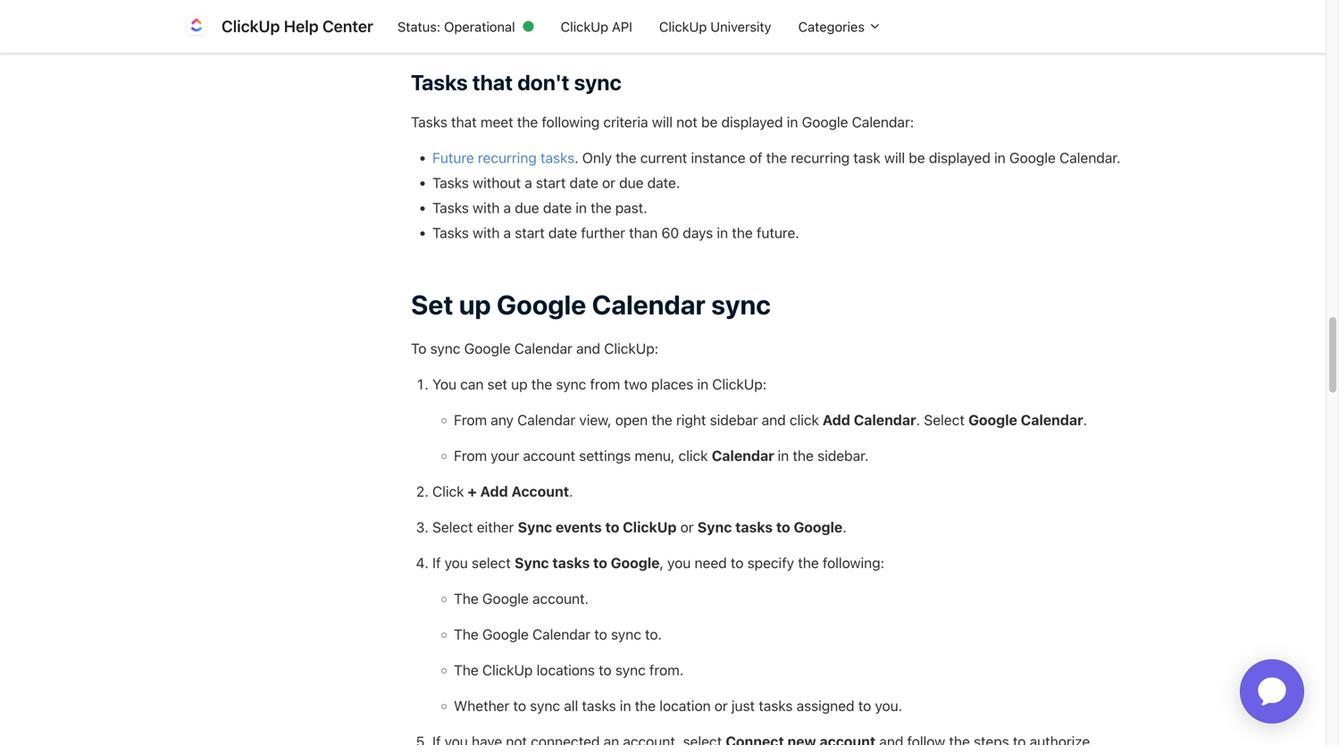 Task type: vqa. For each thing, say whether or not it's contained in the screenshot.
bottommost "be"
yes



Task type: describe. For each thing, give the bounding box(es) containing it.
locations
[[537, 661, 595, 678]]

clickup help help center home page image
[[182, 12, 211, 41]]

the google calendar to sync to.
[[454, 626, 662, 643]]

2 with from the top
[[473, 224, 500, 241]]

sync left from
[[556, 375, 586, 392]]

tasks up specify
[[735, 518, 773, 535]]

if you select sync tasks to google , you need to specify the following:
[[432, 554, 885, 571]]

sync down account
[[518, 518, 552, 535]]

need
[[695, 554, 727, 571]]

1 recurring from the left
[[478, 149, 537, 166]]

sidebar
[[710, 411, 758, 428]]

0 vertical spatial add
[[823, 411, 850, 428]]

. inside future recurring tasks . only the current instance of the recurring task will be displayed in google calendar. tasks without a start date or due date. tasks with a due date in the past. tasks with a start date further than 60 days in the future.
[[575, 149, 579, 166]]

whether to sync all tasks in the location or just tasks assigned to you.
[[454, 697, 902, 714]]

the up the further
[[591, 199, 612, 216]]

1 vertical spatial click
[[679, 447, 708, 464]]

further
[[581, 224, 625, 241]]

1 you from the left
[[445, 554, 468, 571]]

2 recurring from the left
[[791, 149, 850, 166]]

specify
[[747, 554, 794, 571]]

events
[[556, 518, 602, 535]]

calendar.
[[1060, 149, 1121, 166]]

to.
[[645, 626, 662, 643]]

not
[[676, 114, 698, 130]]

to up "the clickup locations to sync from."
[[594, 626, 607, 643]]

to
[[411, 340, 427, 357]]

clickup up the if you select sync tasks to google , you need to specify the following:
[[623, 518, 677, 535]]

calendar:
[[852, 114, 914, 130]]

than
[[629, 224, 658, 241]]

1 vertical spatial or
[[680, 518, 694, 535]]

to up specify
[[776, 518, 790, 535]]

1 vertical spatial up
[[511, 375, 528, 392]]

,
[[660, 554, 664, 571]]

to right the need
[[731, 554, 744, 571]]

current
[[640, 149, 687, 166]]

date.
[[647, 174, 680, 191]]

google inside future recurring tasks . only the current instance of the recurring task will be displayed in google calendar. tasks without a start date or due date. tasks with a due date in the past. tasks with a start date further than 60 days in the future.
[[1009, 149, 1056, 166]]

to left you. at the bottom right of the page
[[858, 697, 871, 714]]

from any calendar view, open the right sidebar and click add calendar . select google calendar .
[[454, 411, 1087, 428]]

future
[[432, 149, 474, 166]]

sync down future.
[[711, 289, 771, 320]]

assigned
[[797, 697, 855, 714]]

past.
[[615, 199, 647, 216]]

0 horizontal spatial select
[[432, 518, 473, 535]]

set
[[411, 289, 453, 320]]

status:
[[398, 19, 441, 34]]

following:
[[823, 554, 885, 571]]

1 vertical spatial add
[[480, 483, 508, 500]]

you
[[432, 375, 457, 392]]

to right locations on the bottom
[[599, 661, 612, 678]]

from your account settings menu, click calendar in the sidebar.
[[454, 447, 869, 464]]

account
[[523, 447, 575, 464]]

click
[[432, 483, 464, 500]]

the left "sidebar."
[[793, 447, 814, 464]]

only
[[582, 149, 612, 166]]

from
[[590, 375, 620, 392]]

set up google calendar sync
[[411, 289, 771, 320]]

future.
[[757, 224, 799, 241]]

0 vertical spatial up
[[459, 289, 491, 320]]

2 vertical spatial or
[[715, 697, 728, 714]]

0 vertical spatial start
[[536, 174, 566, 191]]

1 vertical spatial start
[[515, 224, 545, 241]]

tasks that meet the following criteria will not be displayed in google calendar:
[[411, 114, 914, 130]]

tasks inside future recurring tasks . only the current instance of the recurring task will be displayed in google calendar. tasks without a start date or due date. tasks with a due date in the past. tasks with a start date further than 60 days in the future.
[[541, 149, 575, 166]]

menu,
[[635, 447, 675, 464]]

0 horizontal spatial clickup:
[[604, 340, 659, 357]]

the for the google calendar to sync to.
[[454, 626, 479, 643]]

if
[[432, 554, 441, 571]]

that for meet
[[451, 114, 477, 130]]

sync left all
[[530, 697, 560, 714]]

the for the google account.
[[454, 590, 479, 607]]

center
[[322, 17, 373, 36]]

select either sync events to clickup or sync tasks to google .
[[432, 518, 847, 535]]

clickup api link
[[547, 10, 646, 43]]

click + add account .
[[432, 483, 573, 500]]

right
[[676, 411, 706, 428]]

any
[[491, 411, 514, 428]]

open
[[615, 411, 648, 428]]

sync right to
[[430, 340, 461, 357]]

without
[[473, 174, 521, 191]]

days
[[683, 224, 713, 241]]

all
[[564, 697, 578, 714]]

your
[[491, 447, 519, 464]]

displayed inside future recurring tasks . only the current instance of the recurring task will be displayed in google calendar. tasks without a start date or due date. tasks with a due date in the past. tasks with a start date further than 60 days in the future.
[[929, 149, 991, 166]]

the right specify
[[798, 554, 819, 571]]

account.
[[533, 590, 589, 607]]

following
[[542, 114, 600, 130]]

clickup help center link
[[182, 12, 384, 41]]

view,
[[579, 411, 612, 428]]

criteria
[[603, 114, 648, 130]]

whether
[[454, 697, 510, 714]]

clickup for clickup university
[[659, 19, 707, 34]]

can
[[460, 375, 484, 392]]

to sync google calendar and clickup:
[[411, 340, 659, 357]]

of
[[749, 149, 762, 166]]



Task type: locate. For each thing, give the bounding box(es) containing it.
1 horizontal spatial up
[[511, 375, 528, 392]]

1 horizontal spatial add
[[823, 411, 850, 428]]

clickup
[[222, 17, 280, 36], [561, 19, 608, 34], [659, 19, 707, 34], [623, 518, 677, 535], [482, 661, 533, 678]]

you right ,
[[667, 554, 691, 571]]

0 vertical spatial displayed
[[721, 114, 783, 130]]

start down without
[[515, 224, 545, 241]]

1 horizontal spatial recurring
[[791, 149, 850, 166]]

settings
[[579, 447, 631, 464]]

future recurring tasks . only the current instance of the recurring task will be displayed in google calendar. tasks without a start date or due date. tasks with a due date in the past. tasks with a start date further than 60 days in the future.
[[432, 149, 1121, 241]]

the down select
[[454, 590, 479, 607]]

tasks down events
[[552, 554, 590, 571]]

or inside future recurring tasks . only the current instance of the recurring task will be displayed in google calendar. tasks without a start date or due date. tasks with a due date in the past. tasks with a start date further than 60 days in the future.
[[602, 174, 615, 191]]

sync up the google account.
[[515, 554, 549, 571]]

clickup for clickup help center
[[222, 17, 280, 36]]

0 vertical spatial or
[[602, 174, 615, 191]]

that left meet
[[451, 114, 477, 130]]

2 vertical spatial the
[[454, 661, 479, 678]]

you
[[445, 554, 468, 571], [667, 554, 691, 571]]

will right task at the right top of page
[[884, 149, 905, 166]]

and right "sidebar"
[[762, 411, 786, 428]]

date
[[570, 174, 598, 191], [543, 199, 572, 216], [548, 224, 577, 241]]

0 vertical spatial with
[[473, 199, 500, 216]]

1 horizontal spatial due
[[619, 174, 644, 191]]

click up "sidebar."
[[790, 411, 819, 428]]

two
[[624, 375, 648, 392]]

0 vertical spatial and
[[576, 340, 600, 357]]

api
[[612, 19, 632, 34]]

1 with from the top
[[473, 199, 500, 216]]

the
[[454, 590, 479, 607], [454, 626, 479, 643], [454, 661, 479, 678]]

2 the from the top
[[454, 626, 479, 643]]

0 vertical spatial the
[[454, 590, 479, 607]]

0 vertical spatial click
[[790, 411, 819, 428]]

or down only at the top of page
[[602, 174, 615, 191]]

start down the future recurring tasks link
[[536, 174, 566, 191]]

that for don't
[[472, 70, 513, 95]]

be down calendar:
[[909, 149, 925, 166]]

and up you can set up the sync from two places in clickup:
[[576, 340, 600, 357]]

up right set
[[459, 289, 491, 320]]

1 horizontal spatial click
[[790, 411, 819, 428]]

google
[[802, 114, 848, 130], [1009, 149, 1056, 166], [497, 289, 586, 320], [464, 340, 511, 357], [969, 411, 1017, 428], [794, 518, 843, 535], [611, 554, 660, 571], [482, 590, 529, 607], [482, 626, 529, 643]]

be inside future recurring tasks . only the current instance of the recurring task will be displayed in google calendar. tasks without a start date or due date. tasks with a due date in the past. tasks with a start date further than 60 days in the future.
[[909, 149, 925, 166]]

1 vertical spatial be
[[909, 149, 925, 166]]

clickup university
[[659, 19, 771, 34]]

0 vertical spatial due
[[619, 174, 644, 191]]

tasks
[[411, 70, 468, 95], [411, 114, 447, 130], [432, 174, 469, 191], [432, 199, 469, 216], [432, 224, 469, 241]]

tasks that don't sync
[[411, 70, 622, 95]]

from for from your account settings menu, click calendar in the sidebar.
[[454, 447, 487, 464]]

1 the from the top
[[454, 590, 479, 607]]

add right +
[[480, 483, 508, 500]]

add up "sidebar."
[[823, 411, 850, 428]]

that
[[472, 70, 513, 95], [451, 114, 477, 130]]

clickup left help
[[222, 17, 280, 36]]

to down events
[[593, 554, 607, 571]]

3 the from the top
[[454, 661, 479, 678]]

a
[[525, 174, 532, 191], [504, 199, 511, 216], [504, 224, 511, 241]]

university
[[710, 19, 771, 34]]

0 horizontal spatial will
[[652, 114, 673, 130]]

tasks right all
[[582, 697, 616, 714]]

categories
[[798, 19, 868, 34]]

help
[[284, 17, 319, 36]]

account
[[512, 483, 569, 500]]

clickup for clickup api
[[561, 19, 608, 34]]

1 vertical spatial a
[[504, 199, 511, 216]]

1 horizontal spatial be
[[909, 149, 925, 166]]

1 horizontal spatial clickup:
[[712, 375, 767, 392]]

clickup help center
[[222, 17, 373, 36]]

from for from any calendar view, open the right sidebar and click add calendar . select google calendar .
[[454, 411, 487, 428]]

sync up following
[[574, 70, 622, 95]]

1 vertical spatial due
[[515, 199, 539, 216]]

to right whether
[[513, 697, 526, 714]]

the right of
[[766, 149, 787, 166]]

clickup left api
[[561, 19, 608, 34]]

2 you from the left
[[667, 554, 691, 571]]

0 horizontal spatial you
[[445, 554, 468, 571]]

you right if
[[445, 554, 468, 571]]

future recurring tasks link
[[432, 149, 575, 166]]

1 vertical spatial that
[[451, 114, 477, 130]]

up right set on the left bottom of page
[[511, 375, 528, 392]]

0 vertical spatial date
[[570, 174, 598, 191]]

tasks
[[541, 149, 575, 166], [735, 518, 773, 535], [552, 554, 590, 571], [582, 697, 616, 714], [759, 697, 793, 714]]

1 vertical spatial select
[[432, 518, 473, 535]]

1 horizontal spatial displayed
[[929, 149, 991, 166]]

categories button
[[785, 10, 895, 43]]

calendar
[[592, 289, 706, 320], [514, 340, 572, 357], [517, 411, 575, 428], [854, 411, 916, 428], [1021, 411, 1083, 428], [712, 447, 774, 464], [533, 626, 591, 643]]

0 vertical spatial clickup:
[[604, 340, 659, 357]]

+
[[468, 483, 477, 500]]

click down right on the right of page
[[679, 447, 708, 464]]

the
[[517, 114, 538, 130], [616, 149, 637, 166], [766, 149, 787, 166], [591, 199, 612, 216], [732, 224, 753, 241], [531, 375, 552, 392], [652, 411, 673, 428], [793, 447, 814, 464], [798, 554, 819, 571], [635, 697, 656, 714]]

to right events
[[605, 518, 619, 535]]

sync left "from."
[[615, 661, 646, 678]]

the down to sync google calendar and clickup:
[[531, 375, 552, 392]]

from left your
[[454, 447, 487, 464]]

to
[[605, 518, 619, 535], [776, 518, 790, 535], [593, 554, 607, 571], [731, 554, 744, 571], [594, 626, 607, 643], [599, 661, 612, 678], [513, 697, 526, 714], [858, 697, 871, 714]]

clickup api
[[561, 19, 632, 34]]

1 vertical spatial date
[[543, 199, 572, 216]]

0 horizontal spatial due
[[515, 199, 539, 216]]

2 from from the top
[[454, 447, 487, 464]]

60
[[662, 224, 679, 241]]

1 vertical spatial and
[[762, 411, 786, 428]]

0 vertical spatial select
[[924, 411, 965, 428]]

that up meet
[[472, 70, 513, 95]]

add
[[823, 411, 850, 428], [480, 483, 508, 500]]

instance
[[691, 149, 746, 166]]

places
[[651, 375, 694, 392]]

either
[[477, 518, 514, 535]]

1 from from the top
[[454, 411, 487, 428]]

date down the future recurring tasks link
[[543, 199, 572, 216]]

application
[[1219, 638, 1326, 745]]

with
[[473, 199, 500, 216], [473, 224, 500, 241]]

0 horizontal spatial up
[[459, 289, 491, 320]]

0 horizontal spatial and
[[576, 340, 600, 357]]

recurring left task at the right top of page
[[791, 149, 850, 166]]

clickup: up two
[[604, 340, 659, 357]]

due down without
[[515, 199, 539, 216]]

you.
[[875, 697, 902, 714]]

from.
[[649, 661, 684, 678]]

you can set up the sync from two places in clickup:
[[432, 375, 767, 392]]

meet
[[481, 114, 513, 130]]

date down only at the top of page
[[570, 174, 598, 191]]

2 horizontal spatial or
[[715, 697, 728, 714]]

the google account.
[[454, 590, 589, 607]]

be right not
[[701, 114, 718, 130]]

from left any on the left bottom of page
[[454, 411, 487, 428]]

0 horizontal spatial be
[[701, 114, 718, 130]]

or
[[602, 174, 615, 191], [680, 518, 694, 535], [715, 697, 728, 714]]

or left just
[[715, 697, 728, 714]]

sync left to.
[[611, 626, 641, 643]]

0 vertical spatial a
[[525, 174, 532, 191]]

1 horizontal spatial will
[[884, 149, 905, 166]]

0 vertical spatial be
[[701, 114, 718, 130]]

will left not
[[652, 114, 673, 130]]

status: operational
[[398, 19, 515, 34]]

clickup: up "sidebar"
[[712, 375, 767, 392]]

2 vertical spatial a
[[504, 224, 511, 241]]

0 vertical spatial that
[[472, 70, 513, 95]]

2 vertical spatial date
[[548, 224, 577, 241]]

recurring up without
[[478, 149, 537, 166]]

from
[[454, 411, 487, 428], [454, 447, 487, 464]]

up
[[459, 289, 491, 320], [511, 375, 528, 392]]

the down the google account.
[[454, 626, 479, 643]]

don't
[[517, 70, 570, 95]]

sync
[[574, 70, 622, 95], [711, 289, 771, 320], [430, 340, 461, 357], [556, 375, 586, 392], [611, 626, 641, 643], [615, 661, 646, 678], [530, 697, 560, 714]]

or up the if you select sync tasks to google , you need to specify the following:
[[680, 518, 694, 535]]

1 vertical spatial will
[[884, 149, 905, 166]]

0 horizontal spatial displayed
[[721, 114, 783, 130]]

1 vertical spatial from
[[454, 447, 487, 464]]

the left right on the right of page
[[652, 411, 673, 428]]

0 horizontal spatial or
[[602, 174, 615, 191]]

just
[[732, 697, 755, 714]]

the for the clickup locations to sync from.
[[454, 661, 479, 678]]

1 vertical spatial with
[[473, 224, 500, 241]]

1 horizontal spatial you
[[667, 554, 691, 571]]

0 horizontal spatial recurring
[[478, 149, 537, 166]]

1 horizontal spatial select
[[924, 411, 965, 428]]

clickup left university
[[659, 19, 707, 34]]

the left future.
[[732, 224, 753, 241]]

set
[[487, 375, 507, 392]]

1 vertical spatial the
[[454, 626, 479, 643]]

operational
[[444, 19, 515, 34]]

tasks down following
[[541, 149, 575, 166]]

.
[[575, 149, 579, 166], [916, 411, 920, 428], [1083, 411, 1087, 428], [569, 483, 573, 500], [843, 518, 847, 535]]

1 vertical spatial displayed
[[929, 149, 991, 166]]

clickup up whether
[[482, 661, 533, 678]]

1 horizontal spatial and
[[762, 411, 786, 428]]

select
[[472, 554, 511, 571]]

click
[[790, 411, 819, 428], [679, 447, 708, 464]]

0 horizontal spatial click
[[679, 447, 708, 464]]

the clickup locations to sync from.
[[454, 661, 684, 678]]

0 horizontal spatial add
[[480, 483, 508, 500]]

the left "location" on the bottom of page
[[635, 697, 656, 714]]

location
[[660, 697, 711, 714]]

the right meet
[[517, 114, 538, 130]]

task
[[853, 149, 881, 166]]

0 vertical spatial will
[[652, 114, 673, 130]]

due
[[619, 174, 644, 191], [515, 199, 539, 216]]

will inside future recurring tasks . only the current instance of the recurring task will be displayed in google calendar. tasks without a start date or due date. tasks with a due date in the past. tasks with a start date further than 60 days in the future.
[[884, 149, 905, 166]]

the right only at the top of page
[[616, 149, 637, 166]]

clickup university link
[[646, 10, 785, 43]]

0 vertical spatial from
[[454, 411, 487, 428]]

sidebar.
[[817, 447, 869, 464]]

1 horizontal spatial or
[[680, 518, 694, 535]]

sync
[[518, 518, 552, 535], [698, 518, 732, 535], [515, 554, 549, 571]]

tasks right just
[[759, 697, 793, 714]]

due up past.
[[619, 174, 644, 191]]

sync up the need
[[698, 518, 732, 535]]

the up whether
[[454, 661, 479, 678]]

in
[[787, 114, 798, 130], [994, 149, 1006, 166], [576, 199, 587, 216], [717, 224, 728, 241], [697, 375, 709, 392], [778, 447, 789, 464], [620, 697, 631, 714]]

date left the further
[[548, 224, 577, 241]]

select
[[924, 411, 965, 428], [432, 518, 473, 535]]

will
[[652, 114, 673, 130], [884, 149, 905, 166]]

1 vertical spatial clickup:
[[712, 375, 767, 392]]



